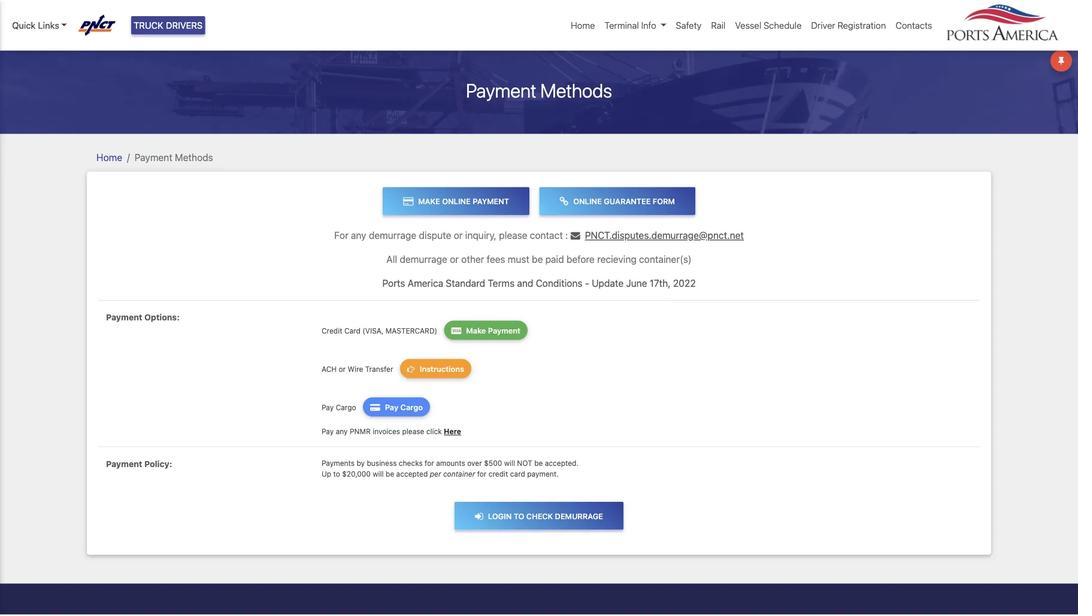 Task type: locate. For each thing, give the bounding box(es) containing it.
inquiry,
[[465, 230, 497, 241]]

fees
[[487, 254, 505, 265]]

to right up
[[333, 470, 340, 478]]

be left paid
[[532, 254, 543, 265]]

1 horizontal spatial to
[[514, 512, 525, 521]]

cargo up pnmr
[[336, 403, 356, 412]]

or
[[454, 230, 463, 241], [450, 254, 459, 265], [339, 365, 346, 373]]

0 vertical spatial demurrage
[[369, 230, 417, 241]]

pay up pay any pnmr invoices please click here
[[385, 403, 399, 412]]

will down business at left bottom
[[373, 470, 384, 478]]

0 vertical spatial payment methods
[[466, 79, 612, 102]]

$500
[[484, 459, 502, 467]]

container(s)
[[639, 254, 692, 265]]

0 horizontal spatial please
[[402, 428, 424, 436]]

rail
[[711, 20, 726, 31]]

wire
[[348, 365, 363, 373]]

for up per
[[425, 459, 434, 467]]

mastercard)
[[386, 327, 438, 335]]

1 horizontal spatial please
[[499, 230, 528, 241]]

methods
[[541, 79, 612, 102], [175, 152, 213, 163]]

credit card alt image
[[370, 404, 385, 411]]

form
[[653, 197, 675, 206]]

pnct.disputes.demurrage@pnct.net
[[585, 230, 744, 241]]

america
[[408, 278, 443, 289]]

0 horizontal spatial will
[[373, 470, 384, 478]]

please left click
[[402, 428, 424, 436]]

0 vertical spatial will
[[504, 459, 515, 467]]

any
[[351, 230, 366, 241], [336, 428, 348, 436]]

0 horizontal spatial any
[[336, 428, 348, 436]]

or left other
[[450, 254, 459, 265]]

pay cargo inside pay cargo link
[[385, 403, 423, 412]]

pay
[[385, 403, 399, 412], [322, 403, 334, 412], [322, 428, 334, 436]]

1 vertical spatial or
[[450, 254, 459, 265]]

1 vertical spatial methods
[[175, 152, 213, 163]]

1 horizontal spatial cargo
[[401, 403, 423, 412]]

pay cargo
[[385, 403, 423, 412], [322, 403, 358, 412]]

cargo up pay any pnmr invoices please click here
[[401, 403, 423, 412]]

ports america standard terms and conditions - update june 17th, 2022
[[382, 278, 696, 289]]

safety link
[[671, 14, 707, 37]]

any left pnmr
[[336, 428, 348, 436]]

0 horizontal spatial for
[[425, 459, 434, 467]]

demurrage up america
[[400, 254, 447, 265]]

online up for any demurrage dispute or inquiry, please contact :
[[442, 197, 471, 206]]

instructions
[[420, 364, 464, 373]]

1 horizontal spatial methods
[[541, 79, 612, 102]]

driver
[[812, 20, 836, 31]]

0 vertical spatial or
[[454, 230, 463, 241]]

to right login
[[514, 512, 525, 521]]

0 horizontal spatial methods
[[175, 152, 213, 163]]

instructions link
[[400, 359, 471, 378]]

sign in image
[[475, 512, 488, 521]]

pay down ach
[[322, 403, 334, 412]]

or right ach
[[339, 365, 346, 373]]

business
[[367, 459, 397, 467]]

make down 'standard'
[[466, 326, 486, 335]]

please
[[499, 230, 528, 241], [402, 428, 424, 436]]

1 vertical spatial be
[[535, 459, 543, 467]]

accepted.
[[545, 459, 579, 467]]

0 vertical spatial methods
[[541, 79, 612, 102]]

will up card
[[504, 459, 515, 467]]

:
[[566, 230, 568, 241]]

and
[[517, 278, 534, 289]]

1 vertical spatial make
[[466, 326, 486, 335]]

transfer
[[365, 365, 393, 373]]

credit card (visa, mastercard)
[[322, 327, 440, 335]]

home link
[[566, 14, 600, 37], [96, 152, 122, 163]]

credit card image
[[403, 197, 418, 206]]

be down business at left bottom
[[386, 470, 394, 478]]

check
[[527, 512, 553, 521]]

1 vertical spatial demurrage
[[400, 254, 447, 265]]

be
[[532, 254, 543, 265], [535, 459, 543, 467], [386, 470, 394, 478]]

per
[[430, 470, 441, 478]]

0 vertical spatial please
[[499, 230, 528, 241]]

quick
[[12, 20, 36, 31]]

pay cargo up pay any pnmr invoices please click here
[[385, 403, 423, 412]]

before
[[567, 254, 595, 265]]

0 vertical spatial any
[[351, 230, 366, 241]]

1 vertical spatial will
[[373, 470, 384, 478]]

over
[[468, 459, 482, 467]]

0 horizontal spatial to
[[333, 470, 340, 478]]

2 online from the left
[[574, 197, 602, 206]]

make up 'dispute'
[[418, 197, 440, 206]]

for
[[334, 230, 349, 241]]

by
[[357, 459, 365, 467]]

safety
[[676, 20, 702, 31]]

any for pay
[[336, 428, 348, 436]]

online up the "envelope" 'icon'
[[574, 197, 602, 206]]

pay cargo link
[[363, 398, 430, 417]]

online
[[442, 197, 471, 206], [574, 197, 602, 206]]

payment
[[466, 79, 537, 102], [135, 152, 172, 163], [473, 197, 509, 206], [106, 313, 142, 322], [488, 326, 521, 335], [106, 459, 142, 469]]

envelope image
[[571, 231, 580, 241]]

to inside payments by business checks for amounts over $500 will not be accepted. up to $20,000 will be accepted per container for credit card payment.
[[333, 470, 340, 478]]

1 horizontal spatial pay cargo
[[385, 403, 423, 412]]

0 vertical spatial home link
[[566, 14, 600, 37]]

1 horizontal spatial home
[[571, 20, 595, 31]]

0 vertical spatial make
[[418, 197, 440, 206]]

will
[[504, 459, 515, 467], [373, 470, 384, 478]]

please up must in the left of the page
[[499, 230, 528, 241]]

1 vertical spatial for
[[477, 470, 487, 478]]

to
[[333, 470, 340, 478], [514, 512, 525, 521]]

not
[[517, 459, 533, 467]]

pnct.disputes.demurrage@pnct.net link
[[571, 230, 744, 241]]

quick links
[[12, 20, 59, 31]]

1 vertical spatial any
[[336, 428, 348, 436]]

payment policy:
[[106, 459, 172, 469]]

make for make online payment
[[418, 197, 440, 206]]

1 horizontal spatial make
[[466, 326, 486, 335]]

any right for
[[351, 230, 366, 241]]

1 horizontal spatial home link
[[566, 14, 600, 37]]

0 horizontal spatial online
[[442, 197, 471, 206]]

payment methods
[[466, 79, 612, 102], [135, 152, 213, 163]]

1 vertical spatial home
[[96, 152, 122, 163]]

2 vertical spatial or
[[339, 365, 346, 373]]

0 horizontal spatial home link
[[96, 152, 122, 163]]

pay cargo up pnmr
[[322, 403, 358, 412]]

drivers
[[166, 20, 203, 31]]

make
[[418, 197, 440, 206], [466, 326, 486, 335]]

credit
[[322, 327, 342, 335]]

for down the over
[[477, 470, 487, 478]]

0 vertical spatial to
[[333, 470, 340, 478]]

demurrage up all
[[369, 230, 417, 241]]

0 horizontal spatial pay cargo
[[322, 403, 358, 412]]

$20,000
[[342, 470, 371, 478]]

home
[[571, 20, 595, 31], [96, 152, 122, 163]]

-
[[585, 278, 590, 289]]

demurrage
[[369, 230, 417, 241], [400, 254, 447, 265]]

1 horizontal spatial payment methods
[[466, 79, 612, 102]]

0 horizontal spatial make
[[418, 197, 440, 206]]

contacts link
[[891, 14, 937, 37]]

or left inquiry, at the left of page
[[454, 230, 463, 241]]

be up payment. at the bottom of the page
[[535, 459, 543, 467]]

1 horizontal spatial any
[[351, 230, 366, 241]]

cargo
[[401, 403, 423, 412], [336, 403, 356, 412]]

1 horizontal spatial online
[[574, 197, 602, 206]]

links
[[38, 20, 59, 31]]

registration
[[838, 20, 886, 31]]

1 vertical spatial payment methods
[[135, 152, 213, 163]]



Task type: vqa. For each thing, say whether or not it's contained in the screenshot.
cc visa icon
yes



Task type: describe. For each thing, give the bounding box(es) containing it.
1 online from the left
[[442, 197, 471, 206]]

here link
[[444, 428, 461, 436]]

dispute
[[419, 230, 451, 241]]

pay any pnmr invoices please click here
[[322, 428, 461, 436]]

payment.
[[527, 470, 559, 478]]

options:
[[144, 313, 180, 322]]

ports america standard terms and conditions - update june 17th, 2022 link
[[382, 278, 696, 289]]

cc visa image
[[452, 327, 466, 335]]

recieving
[[597, 254, 637, 265]]

other
[[461, 254, 484, 265]]

invoices
[[373, 428, 400, 436]]

make online payment
[[418, 197, 509, 206]]

terms
[[488, 278, 515, 289]]

june
[[626, 278, 647, 289]]

truck drivers link
[[131, 16, 205, 34]]

terminal info
[[605, 20, 657, 31]]

pay left pnmr
[[322, 428, 334, 436]]

any for for
[[351, 230, 366, 241]]

ports
[[382, 278, 405, 289]]

login
[[488, 512, 512, 521]]

0 horizontal spatial home
[[96, 152, 122, 163]]

truck drivers
[[134, 20, 203, 31]]

quick links link
[[12, 19, 67, 32]]

1 vertical spatial please
[[402, 428, 424, 436]]

info
[[641, 20, 657, 31]]

update
[[592, 278, 624, 289]]

for any demurrage dispute or inquiry, please contact :
[[334, 230, 571, 241]]

checks
[[399, 459, 423, 467]]

0 horizontal spatial payment methods
[[135, 152, 213, 163]]

policy:
[[144, 459, 172, 469]]

payments by business checks for amounts over $500 will not be accepted. up to $20,000 will be accepted per container for credit card payment.
[[322, 459, 579, 478]]

pnmr
[[350, 428, 371, 436]]

driver registration
[[812, 20, 886, 31]]

vessel schedule link
[[731, 14, 807, 37]]

standard
[[446, 278, 486, 289]]

login to check demurrage
[[488, 512, 603, 521]]

amounts
[[436, 459, 465, 467]]

here
[[444, 428, 461, 436]]

ach
[[322, 365, 337, 373]]

accepted
[[396, 470, 428, 478]]

link image
[[560, 197, 574, 206]]

hand o right image
[[407, 365, 420, 373]]

vessel schedule
[[735, 20, 802, 31]]

login to check demurrage link
[[455, 502, 624, 530]]

payment options:
[[106, 313, 180, 322]]

1 vertical spatial to
[[514, 512, 525, 521]]

schedule
[[764, 20, 802, 31]]

0 vertical spatial for
[[425, 459, 434, 467]]

vessel
[[735, 20, 762, 31]]

terminal
[[605, 20, 639, 31]]

contact
[[530, 230, 563, 241]]

make online payment link
[[383, 187, 530, 215]]

contacts
[[896, 20, 933, 31]]

demurrage
[[555, 512, 603, 521]]

2022
[[673, 278, 696, 289]]

must
[[508, 254, 530, 265]]

rail link
[[707, 14, 731, 37]]

1 vertical spatial home link
[[96, 152, 122, 163]]

online guarantee form link
[[539, 187, 696, 215]]

all demurrage or other fees must be paid before recieving container(s)
[[387, 254, 692, 265]]

1 horizontal spatial will
[[504, 459, 515, 467]]

17th,
[[650, 278, 671, 289]]

credit
[[489, 470, 508, 478]]

terminal info link
[[600, 14, 671, 37]]

truck
[[134, 20, 163, 31]]

paid
[[546, 254, 564, 265]]

make for make payment
[[466, 326, 486, 335]]

up
[[322, 470, 331, 478]]

all
[[387, 254, 397, 265]]

0 vertical spatial home
[[571, 20, 595, 31]]

0 vertical spatial be
[[532, 254, 543, 265]]

card
[[510, 470, 525, 478]]

ach or wire transfer
[[322, 365, 395, 373]]

conditions
[[536, 278, 583, 289]]

2 vertical spatial be
[[386, 470, 394, 478]]

0 horizontal spatial cargo
[[336, 403, 356, 412]]

payments
[[322, 459, 355, 467]]

1 horizontal spatial for
[[477, 470, 487, 478]]

(visa,
[[363, 327, 384, 335]]

guarantee
[[604, 197, 651, 206]]

make payment link
[[444, 321, 528, 340]]

click
[[426, 428, 442, 436]]



